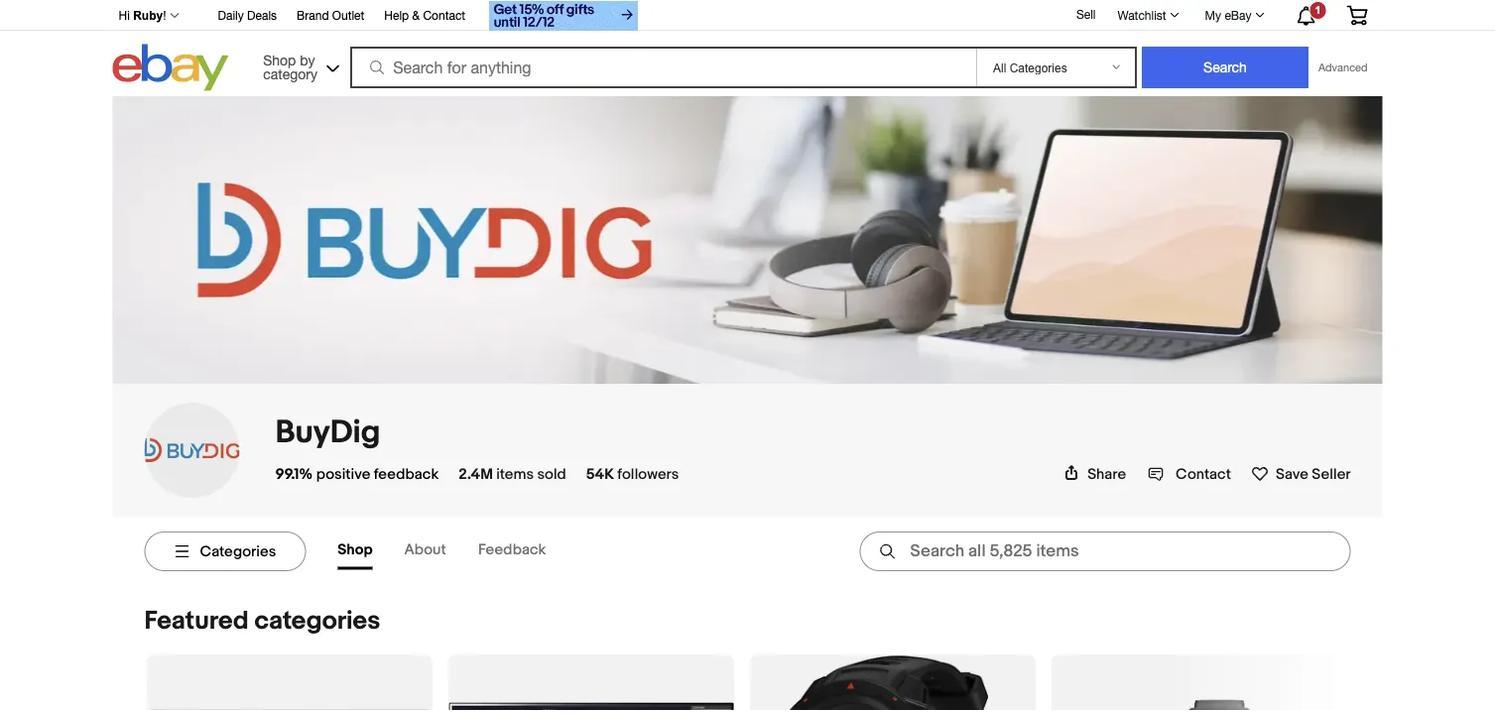 Task type: locate. For each thing, give the bounding box(es) containing it.
categories button
[[144, 532, 306, 571]]

sold
[[537, 465, 566, 483]]

followers
[[617, 465, 679, 483]]

hi ruby !
[[119, 9, 166, 22]]

save seller
[[1276, 465, 1351, 483]]

54k
[[586, 465, 614, 483]]

0 horizontal spatial shop
[[263, 52, 296, 68]]

tvs image
[[146, 655, 432, 710]]

brand
[[297, 8, 329, 22]]

ebay
[[1225, 8, 1252, 22]]

watchlist
[[1118, 8, 1166, 22]]

my ebay link
[[1194, 3, 1273, 27]]

shop inside 'shop by category'
[[263, 52, 296, 68]]

my
[[1205, 8, 1221, 22]]

None submit
[[1142, 47, 1309, 88]]

contact right &
[[423, 8, 465, 22]]

daily
[[218, 8, 244, 22]]

sell link
[[1067, 7, 1105, 21]]

help & contact link
[[384, 5, 465, 27]]

contact
[[423, 8, 465, 22], [1176, 465, 1231, 483]]

share button
[[1064, 465, 1126, 483]]

buydig
[[275, 414, 380, 452]]

0 vertical spatial contact
[[423, 8, 465, 22]]

0 horizontal spatial contact
[[423, 8, 465, 22]]

featured
[[144, 606, 249, 637]]

shop left about
[[338, 541, 373, 559]]

feedback
[[374, 465, 439, 483]]

daily deals
[[218, 8, 277, 22]]

save
[[1276, 465, 1309, 483]]

!
[[163, 9, 166, 22]]

help
[[384, 8, 409, 22]]

shop for shop
[[338, 541, 373, 559]]

1 vertical spatial contact
[[1176, 465, 1231, 483]]

account navigation
[[108, 0, 1383, 33]]

digital cameras image
[[1051, 655, 1337, 710]]

contact link
[[1148, 465, 1231, 483]]

1 horizontal spatial contact
[[1176, 465, 1231, 483]]

advanced link
[[1309, 48, 1378, 87]]

1
[[1315, 4, 1321, 16]]

contact left save on the right bottom
[[1176, 465, 1231, 483]]

0 vertical spatial shop
[[263, 52, 296, 68]]

brand outlet link
[[297, 5, 364, 27]]

1 vertical spatial shop
[[338, 541, 373, 559]]

tab list
[[338, 533, 578, 570]]

gps & running watches image
[[750, 655, 1035, 710]]

shop
[[263, 52, 296, 68], [338, 541, 373, 559]]

1 horizontal spatial shop
[[338, 541, 373, 559]]

shop left by
[[263, 52, 296, 68]]

your shopping cart image
[[1346, 5, 1369, 25]]

about
[[404, 541, 446, 559]]

sell
[[1076, 7, 1096, 21]]

shop by category banner
[[108, 0, 1383, 96]]



Task type: vqa. For each thing, say whether or not it's contained in the screenshot.
Outlet on the left top of page
yes



Task type: describe. For each thing, give the bounding box(es) containing it.
99.1% positive feedback
[[275, 465, 439, 483]]

ruby
[[133, 9, 163, 22]]

tab list containing shop
[[338, 533, 578, 570]]

seller
[[1312, 465, 1351, 483]]

Search for anything text field
[[353, 49, 972, 86]]

outlet
[[332, 8, 364, 22]]

contact inside account 'navigation'
[[423, 8, 465, 22]]

feedback
[[478, 541, 546, 559]]

category
[[263, 65, 317, 82]]

2.4m items sold
[[459, 465, 566, 483]]

categories
[[254, 606, 380, 637]]

shop by category button
[[254, 44, 343, 87]]

get an extra 15% off image
[[489, 1, 638, 31]]

Search all 5,825 items field
[[860, 532, 1351, 571]]

shop by category
[[263, 52, 317, 82]]

&
[[412, 8, 420, 22]]

computers/tablets & networking image
[[448, 655, 734, 710]]

99.1%
[[275, 465, 313, 483]]

featured categories
[[144, 606, 380, 637]]

none submit inside shop by category banner
[[1142, 47, 1309, 88]]

daily deals link
[[218, 5, 277, 27]]

watchlist link
[[1107, 3, 1188, 27]]

deals
[[247, 8, 277, 22]]

shop for shop by category
[[263, 52, 296, 68]]

54k followers
[[586, 465, 679, 483]]

help & contact
[[384, 8, 465, 22]]

save seller button
[[1251, 461, 1351, 483]]

1 button
[[1279, 1, 1331, 29]]

share
[[1088, 465, 1126, 483]]

buydig image
[[144, 438, 240, 462]]

brand outlet
[[297, 8, 364, 22]]

2.4m
[[459, 465, 493, 483]]

hi
[[119, 9, 130, 22]]

my ebay
[[1205, 8, 1252, 22]]

categories
[[200, 543, 276, 560]]

by
[[300, 52, 315, 68]]

items
[[496, 465, 534, 483]]

positive
[[316, 465, 370, 483]]

buydig link
[[275, 414, 380, 452]]

advanced
[[1319, 61, 1368, 74]]



